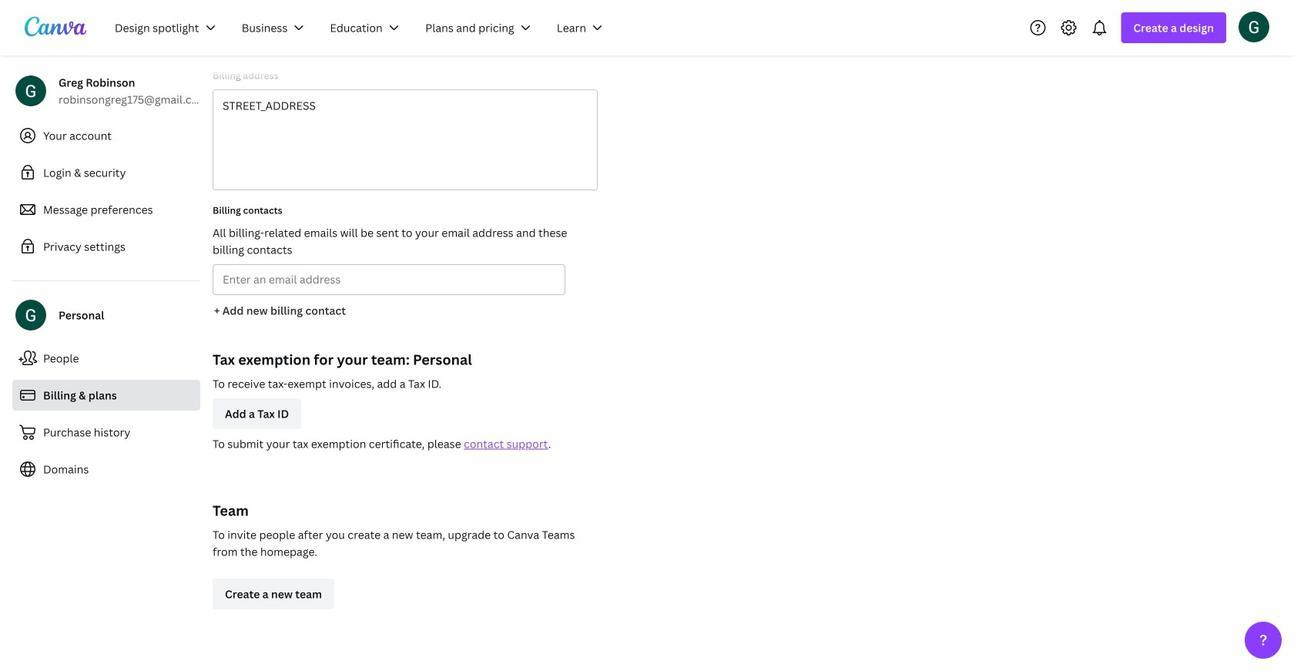 Task type: describe. For each thing, give the bounding box(es) containing it.
Enter your company address text field
[[213, 90, 597, 190]]

greg robinson image
[[1239, 11, 1270, 42]]

top level navigation element
[[105, 12, 619, 43]]

Enter an email address text field
[[223, 265, 556, 294]]



Task type: vqa. For each thing, say whether or not it's contained in the screenshot.
'SIDE PANEL' tab list
no



